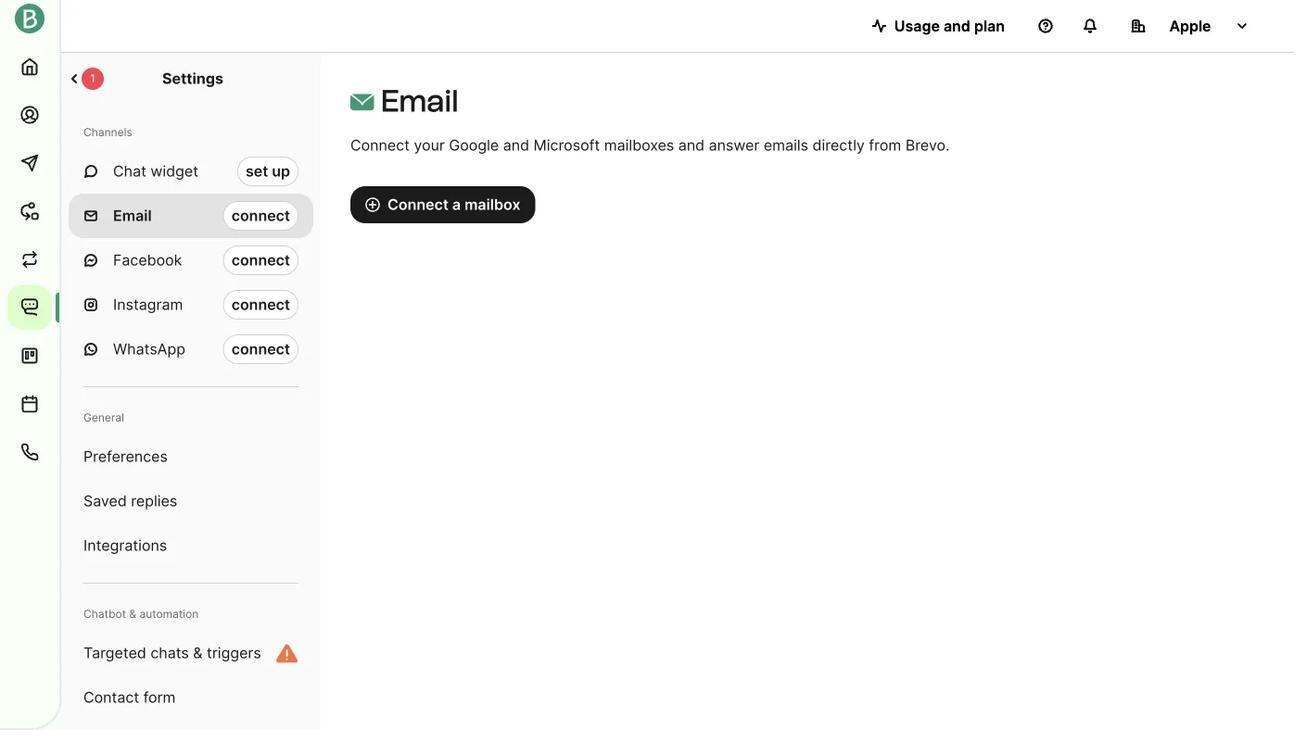 Task type: describe. For each thing, give the bounding box(es) containing it.
contact form link
[[69, 676, 314, 721]]

set
[[246, 162, 268, 180]]

and inside button
[[944, 17, 971, 35]]

saved replies
[[83, 493, 177, 511]]

your
[[414, 136, 445, 154]]

chats
[[151, 645, 189, 663]]

0 horizontal spatial email
[[113, 207, 152, 225]]

connect for connect a mailbox
[[388, 196, 449, 214]]

connect for email
[[232, 207, 290, 225]]

form
[[143, 689, 176, 707]]

preferences link
[[69, 435, 314, 480]]

connect for whatsapp
[[232, 340, 290, 359]]

preferences
[[83, 448, 168, 466]]

targeted chats & triggers
[[83, 645, 261, 663]]

settings
[[162, 70, 223, 88]]

facebook
[[113, 251, 182, 269]]

chat
[[113, 162, 147, 180]]

whatsapp
[[113, 340, 186, 359]]

saved replies link
[[69, 480, 314, 524]]

brevo.
[[906, 136, 950, 154]]

contact form
[[83, 689, 176, 707]]

instagram
[[113, 296, 183, 314]]

targeted
[[83, 645, 146, 663]]

mailbox
[[465, 196, 521, 214]]

mailboxes
[[605, 136, 675, 154]]

apple button
[[1117, 7, 1265, 45]]

connect for facebook
[[232, 251, 290, 269]]

chatbot & automation
[[83, 608, 199, 621]]

integrations
[[83, 537, 167, 555]]

email image
[[351, 91, 374, 114]]



Task type: locate. For each thing, give the bounding box(es) containing it.
2 horizontal spatial and
[[944, 17, 971, 35]]

1 vertical spatial &
[[193, 645, 203, 663]]

usage and plan
[[895, 17, 1006, 35]]

connect left 'a'
[[388, 196, 449, 214]]

widget
[[151, 162, 199, 180]]

answer
[[709, 136, 760, 154]]

1 horizontal spatial email
[[381, 83, 459, 119]]

connect
[[351, 136, 410, 154], [388, 196, 449, 214]]

and left plan
[[944, 17, 971, 35]]

integrations link
[[69, 524, 314, 569]]

& right 'chatbot'
[[129, 608, 136, 621]]

channels
[[83, 126, 132, 139]]

plan
[[975, 17, 1006, 35]]

contact
[[83, 689, 139, 707]]

1 connect from the top
[[232, 207, 290, 225]]

connect
[[232, 207, 290, 225], [232, 251, 290, 269], [232, 296, 290, 314], [232, 340, 290, 359]]

1 vertical spatial connect
[[388, 196, 449, 214]]

email down the 'chat' on the top left of the page
[[113, 207, 152, 225]]

connect for instagram
[[232, 296, 290, 314]]

directly
[[813, 136, 865, 154]]

connect a mailbox
[[388, 196, 521, 214]]

chatbot
[[83, 608, 126, 621]]

and
[[944, 17, 971, 35], [503, 136, 530, 154], [679, 136, 705, 154]]

1 horizontal spatial &
[[193, 645, 203, 663]]

automation
[[140, 608, 199, 621]]

connect for connect your google and microsoft mailboxes and answer emails directly from brevo.
[[351, 136, 410, 154]]

& right chats
[[193, 645, 203, 663]]

email
[[381, 83, 459, 119], [113, 207, 152, 225]]

emails
[[764, 136, 809, 154]]

a
[[453, 196, 461, 214]]

apple
[[1170, 17, 1212, 35]]

from
[[870, 136, 902, 154]]

usage and plan button
[[858, 7, 1020, 45]]

general
[[83, 411, 124, 425]]

0 vertical spatial connect
[[351, 136, 410, 154]]

usage
[[895, 17, 941, 35]]

3 connect from the top
[[232, 296, 290, 314]]

4 connect from the top
[[232, 340, 290, 359]]

1
[[90, 72, 95, 85]]

google
[[449, 136, 499, 154]]

0 horizontal spatial and
[[503, 136, 530, 154]]

connect down email image
[[351, 136, 410, 154]]

microsoft
[[534, 136, 600, 154]]

connect a mailbox link
[[351, 186, 536, 224]]

0 vertical spatial &
[[129, 608, 136, 621]]

2 connect from the top
[[232, 251, 290, 269]]

1 horizontal spatial and
[[679, 136, 705, 154]]

email up 'your'
[[381, 83, 459, 119]]

chat widget
[[113, 162, 199, 180]]

1 button
[[52, 53, 119, 105]]

and left answer
[[679, 136, 705, 154]]

connect inside "link"
[[388, 196, 449, 214]]

0 horizontal spatial &
[[129, 608, 136, 621]]

set up
[[246, 162, 290, 180]]

connect your google and microsoft mailboxes and answer emails directly from brevo.
[[351, 136, 950, 154]]

and right google
[[503, 136, 530, 154]]

&
[[129, 608, 136, 621], [193, 645, 203, 663]]

saved
[[83, 493, 127, 511]]

triggers
[[207, 645, 261, 663]]

replies
[[131, 493, 177, 511]]

up
[[272, 162, 290, 180]]

targeted chats & triggers link
[[69, 632, 314, 676]]

1 vertical spatial email
[[113, 207, 152, 225]]

0 vertical spatial email
[[381, 83, 459, 119]]



Task type: vqa. For each thing, say whether or not it's contained in the screenshot.
chat widget
yes



